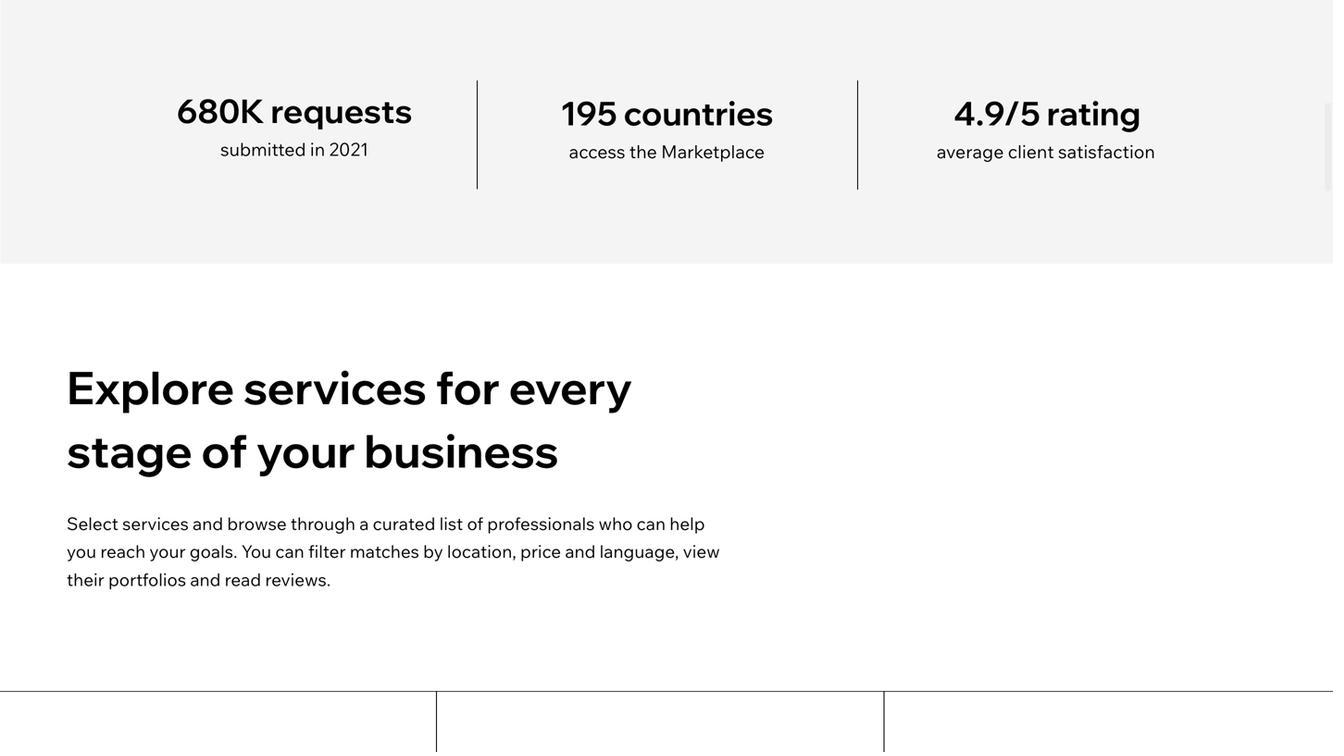 Task type: vqa. For each thing, say whether or not it's contained in the screenshot.
"Wix"
no



Task type: locate. For each thing, give the bounding box(es) containing it.
price
[[521, 541, 561, 563]]

and right price
[[565, 541, 596, 563]]

services inside the select services and browse through a curated list of professionals who can help you reach your goals. you can filter matches by location, price and language, view their portfolios and read reviews.
[[122, 513, 189, 535]]

can up reviews.
[[275, 541, 304, 563]]

1 horizontal spatial can
[[637, 513, 666, 535]]

0 horizontal spatial of
[[201, 423, 248, 480]]

195 countries access the marketplace
[[560, 93, 774, 163]]

1 vertical spatial your
[[149, 541, 186, 563]]

1 vertical spatial services
[[122, 513, 189, 535]]

you
[[241, 541, 271, 563]]

your up portfolios
[[149, 541, 186, 563]]

of
[[201, 423, 248, 480], [467, 513, 483, 535]]

1 horizontal spatial your
[[257, 423, 356, 480]]

680k
[[177, 90, 264, 132]]

0 vertical spatial your
[[257, 423, 356, 480]]

and up goals.
[[193, 513, 223, 535]]

access
[[569, 140, 626, 163]]

matches
[[350, 541, 419, 563]]

read
[[225, 569, 261, 591]]

1 vertical spatial of
[[467, 513, 483, 535]]

0 horizontal spatial services
[[122, 513, 189, 535]]

requests
[[271, 90, 413, 132]]

2021
[[329, 138, 369, 161]]

and
[[193, 513, 223, 535], [565, 541, 596, 563], [190, 569, 221, 591]]

can up language,
[[637, 513, 666, 535]]

services
[[243, 359, 427, 416], [122, 513, 189, 535]]

every
[[509, 359, 633, 416]]

1 vertical spatial and
[[565, 541, 596, 563]]

your inside explore services for every stage of your business
[[257, 423, 356, 480]]

can
[[637, 513, 666, 535], [275, 541, 304, 563]]

and down goals.
[[190, 569, 221, 591]]

explore services for every stage of your business
[[67, 359, 633, 480]]

your up through at the left of page
[[257, 423, 356, 480]]

1 horizontal spatial services
[[243, 359, 427, 416]]

through
[[291, 513, 356, 535]]

list
[[440, 513, 463, 535]]

portfolios
[[108, 569, 186, 591]]

the
[[630, 140, 657, 163]]

0 vertical spatial of
[[201, 423, 248, 480]]

of right list
[[467, 513, 483, 535]]

for
[[436, 359, 500, 416]]

4.9/5
[[954, 93, 1041, 134]]

average
[[937, 140, 1004, 163]]

curated
[[373, 513, 436, 535]]

of up browse
[[201, 423, 248, 480]]

0 horizontal spatial your
[[149, 541, 186, 563]]

0 horizontal spatial can
[[275, 541, 304, 563]]

countries
[[624, 93, 774, 134]]

goals.
[[190, 541, 238, 563]]

marketplace
[[661, 140, 765, 163]]

services inside explore services for every stage of your business
[[243, 359, 427, 416]]

your
[[257, 423, 356, 480], [149, 541, 186, 563]]

of inside the select services and browse through a curated list of professionals who can help you reach your goals. you can filter matches by location, price and language, view their portfolios and read reviews.
[[467, 513, 483, 535]]

1 vertical spatial can
[[275, 541, 304, 563]]

1 horizontal spatial of
[[467, 513, 483, 535]]

0 vertical spatial services
[[243, 359, 427, 416]]

0 vertical spatial can
[[637, 513, 666, 535]]

explore
[[67, 359, 235, 416]]



Task type: describe. For each thing, give the bounding box(es) containing it.
business
[[364, 423, 559, 480]]

stage
[[67, 423, 193, 480]]

you
[[67, 541, 96, 563]]

satisfaction
[[1059, 140, 1156, 163]]

0 vertical spatial and
[[193, 513, 223, 535]]

your inside the select services and browse through a curated list of professionals who can help you reach your goals. you can filter matches by location, price and language, view their portfolios and read reviews.
[[149, 541, 186, 563]]

reach
[[100, 541, 146, 563]]

help
[[670, 513, 705, 535]]

their
[[67, 569, 104, 591]]

services for select
[[122, 513, 189, 535]]

professionals
[[487, 513, 595, 535]]

view
[[683, 541, 720, 563]]

filter
[[308, 541, 346, 563]]

680k requests submitted in 2021
[[177, 90, 413, 161]]

2 vertical spatial and
[[190, 569, 221, 591]]

4.9/5 rating average client satisfaction
[[937, 93, 1160, 163]]

a
[[360, 513, 369, 535]]

location,
[[447, 541, 517, 563]]

in
[[310, 138, 325, 161]]

of inside explore services for every stage of your business
[[201, 423, 248, 480]]

rating
[[1047, 93, 1141, 134]]

client
[[1008, 140, 1055, 163]]

select services and browse through a curated list of professionals who can help you reach your goals. you can filter matches by location, price and language, view their portfolios and read reviews.
[[67, 513, 720, 591]]

submitted
[[220, 138, 306, 161]]

browse
[[227, 513, 287, 535]]

by
[[423, 541, 443, 563]]

reviews.
[[265, 569, 331, 591]]

195
[[560, 93, 617, 134]]

who
[[599, 513, 633, 535]]

services for explore
[[243, 359, 427, 416]]

select
[[67, 513, 118, 535]]

language,
[[600, 541, 679, 563]]



